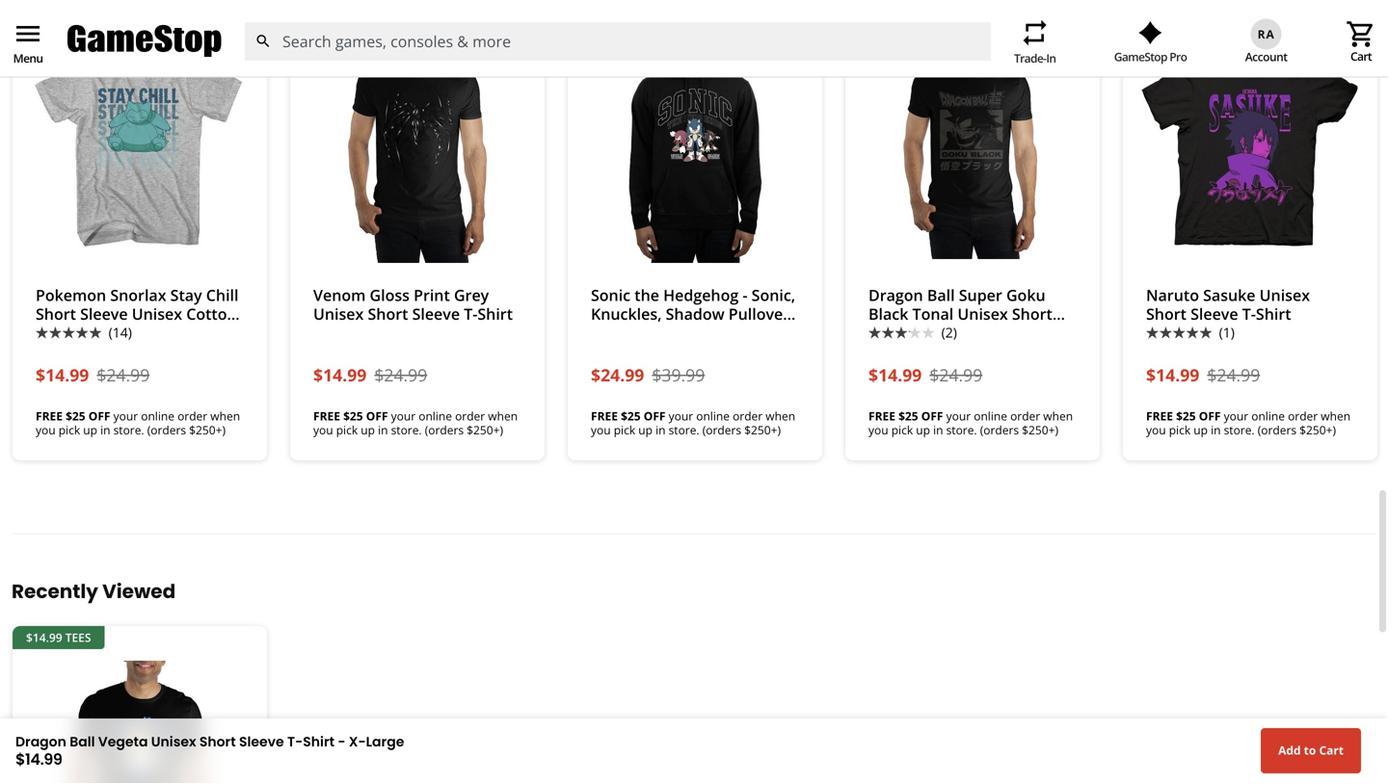 Task type: locate. For each thing, give the bounding box(es) containing it.
$14.99 $24.99 down (2)
[[869, 363, 983, 387]]

shirt left x- at the bottom left of the page
[[303, 733, 335, 752]]

store. for dragon ball super goku black tonal unisex short sleeve cotton t-shirt
[[946, 422, 977, 438]]

t- right print
[[464, 303, 478, 324]]

5 free from the left
[[1146, 408, 1173, 424]]

1 off from the left
[[88, 408, 110, 424]]

unisex right (2)
[[958, 303, 1008, 324]]

0 vertical spatial dragon
[[869, 285, 923, 306]]

$14.99 left vegeta
[[15, 749, 62, 771]]

pick for pokemon snorlax stay chill short sleeve unisex cotton t-shirt
[[59, 422, 80, 438]]

ben
[[1219, 44, 1242, 62]]

dragon inside the dragon ball super goku black tonal unisex short sleeve cotton t-shirt
[[869, 285, 923, 306]]

4 $250+) from the left
[[1022, 422, 1059, 438]]

cotton
[[186, 303, 237, 324], [920, 322, 971, 343]]

3 you from the left
[[591, 422, 611, 438]]

shirt
[[478, 303, 513, 324], [1256, 303, 1291, 324], [49, 322, 85, 343], [989, 322, 1024, 343], [303, 733, 335, 752]]

ball left vegeta
[[70, 733, 95, 752]]

sasuke
[[1203, 285, 1256, 306]]

shirt down pokemon
[[49, 322, 85, 343]]

2 you from the left
[[313, 422, 333, 438]]

- inside dragon ball vegeta unisex short sleeve t-shirt - x-large $14.99
[[338, 733, 346, 752]]

unisex left chill
[[132, 303, 182, 324]]

5 $25 from the left
[[1176, 408, 1196, 424]]

top deals
[[517, 44, 577, 62]]

1 horizontal spatial dragon
[[869, 285, 923, 306]]

short left (1)
[[1146, 303, 1187, 324]]

cotton inside "pokemon snorlax stay chill short sleeve unisex cotton t-shirt"
[[186, 303, 237, 324]]

3 free from the left
[[591, 408, 618, 424]]

0 horizontal spatial cart
[[1319, 743, 1344, 759]]

short left print
[[368, 303, 408, 324]]

ball up (2)
[[927, 285, 955, 306]]

1 in from the left
[[100, 422, 110, 438]]

5 free $25 off from the left
[[1146, 408, 1221, 424]]

dragon left vegeta
[[15, 733, 66, 752]]

trade-
[[1014, 50, 1046, 66]]

4 you from the left
[[869, 422, 888, 438]]

3 order from the left
[[733, 408, 763, 424]]

4 your online order when you pick up in store. (orders $250+) from the left
[[869, 408, 1073, 438]]

$24.99 down (1)
[[1207, 363, 1260, 387]]

1 horizontal spatial ball
[[927, 285, 955, 306]]

(orders for pokemon snorlax stay chill short sleeve unisex cotton t-shirt
[[147, 422, 186, 438]]

in for dragon ball super goku black tonal unisex short sleeve cotton t-shirt
[[933, 422, 943, 438]]

4 online from the left
[[974, 408, 1007, 424]]

3 online from the left
[[696, 408, 730, 424]]

venom gloss print grey unisex short sleeve t-shirt
[[313, 285, 513, 324]]

shirt down goku
[[989, 322, 1024, 343]]

1 store. from the left
[[113, 422, 144, 438]]

collectibles
[[708, 44, 778, 62]]

collectibles link
[[708, 44, 778, 62]]

3 when from the left
[[766, 408, 795, 424]]

- left sonic, at right
[[743, 285, 748, 306]]

(14)
[[109, 323, 132, 342]]

in for naruto sasuke unisex short sleeve t-shirt
[[1211, 422, 1221, 438]]

1 horizontal spatial -
[[743, 285, 748, 306]]

5 order from the left
[[1288, 408, 1318, 424]]

you
[[36, 422, 56, 438], [313, 422, 333, 438], [591, 422, 611, 438], [869, 422, 888, 438], [1146, 422, 1166, 438]]

your for dragon ball super goku black tonal unisex short sleeve cotton t-shirt
[[946, 408, 971, 424]]

short inside venom gloss print grey unisex short sleeve t-shirt
[[368, 303, 408, 324]]

when for naruto sasuke unisex short sleeve t-shirt
[[1321, 408, 1351, 424]]

$14.99 $24.99 for naruto sasuke unisex short sleeve t-shirt
[[1146, 363, 1260, 387]]

shirt right sasuke
[[1256, 303, 1291, 324]]

2 $24.99 from the left
[[374, 363, 427, 387]]

top
[[517, 44, 540, 62]]

free for pokemon snorlax stay chill short sleeve unisex cotton t-shirt
[[36, 408, 63, 424]]

1 $250+) from the left
[[189, 422, 226, 438]]

4 $25 from the left
[[899, 408, 918, 424]]

1 when from the left
[[210, 408, 240, 424]]

5 store. from the left
[[1224, 422, 1255, 438]]

digital
[[296, 44, 335, 62]]

t- left x- at the bottom left of the page
[[287, 733, 303, 752]]

gamestop pro
[[1114, 49, 1187, 65]]

in
[[100, 422, 110, 438], [378, 422, 388, 438], [656, 422, 666, 438], [933, 422, 943, 438], [1211, 422, 1221, 438]]

store right my
[[71, 44, 104, 62]]

up
[[83, 422, 97, 438], [361, 422, 375, 438], [638, 422, 653, 438], [916, 422, 930, 438], [1194, 422, 1208, 438]]

goku
[[1006, 285, 1046, 306]]

dragon left super
[[869, 285, 923, 306]]

order for dragon ball super goku black tonal unisex short sleeve cotton t-shirt
[[1010, 408, 1040, 424]]

0 horizontal spatial store
[[71, 44, 104, 62]]

order
[[177, 408, 207, 424], [455, 408, 485, 424], [733, 408, 763, 424], [1010, 408, 1040, 424], [1288, 408, 1318, 424]]

4 order from the left
[[1010, 408, 1040, 424]]

store. for naruto sasuke unisex short sleeve t-shirt
[[1224, 422, 1255, 438]]

sleeve
[[80, 303, 128, 324], [412, 303, 460, 324], [1191, 303, 1238, 324], [869, 322, 916, 343], [239, 733, 284, 752]]

naruto
[[1146, 285, 1199, 306]]

online for pokemon snorlax stay chill short sleeve unisex cotton t-shirt
[[141, 408, 174, 424]]

off
[[88, 408, 110, 424], [366, 408, 388, 424], [644, 408, 666, 424], [921, 408, 943, 424], [1199, 408, 1221, 424]]

1 vertical spatial -
[[338, 733, 346, 752]]

dragon ball super goku black tonal unisex short sleeve cotton t-shirt image
[[861, 32, 1085, 263]]

5 your from the left
[[1224, 408, 1249, 424]]

- left x- at the bottom left of the page
[[338, 733, 346, 752]]

t- inside dragon ball vegeta unisex short sleeve t-shirt - x-large $14.99
[[287, 733, 303, 752]]

your
[[113, 408, 138, 424], [391, 408, 416, 424], [669, 408, 693, 424], [946, 408, 971, 424], [1224, 408, 1249, 424]]

$25
[[66, 408, 85, 424], [343, 408, 363, 424], [621, 408, 641, 424], [899, 408, 918, 424], [1176, 408, 1196, 424]]

naruto sasuke unisex short sleeve t-shirt
[[1146, 285, 1310, 324]]

unisex right sasuke
[[1260, 285, 1310, 306]]

up for dragon ball super goku black tonal unisex short sleeve cotton t-shirt
[[916, 422, 930, 438]]

2 your from the left
[[391, 408, 416, 424]]

2 pick from the left
[[336, 422, 358, 438]]

5 your online order when you pick up in store. (orders $250+) from the left
[[1146, 408, 1351, 438]]

5 $250+) from the left
[[1300, 422, 1336, 438]]

4 $14.99 $24.99 from the left
[[1146, 363, 1260, 387]]

2 online from the left
[[419, 408, 452, 424]]

cart right the payload in the right top of the page
[[1351, 48, 1372, 64]]

0 horizontal spatial dragon
[[15, 733, 66, 752]]

4 your from the left
[[946, 408, 971, 424]]

4 free $25 off from the left
[[869, 408, 943, 424]]

cotton right snorlax
[[186, 303, 237, 324]]

your online order when you pick up in store. (orders $250+) for pokemon snorlax stay chill short sleeve unisex cotton t-shirt
[[36, 408, 240, 438]]

consoles
[[808, 44, 863, 62]]

store. for pokemon snorlax stay chill short sleeve unisex cotton t-shirt
[[113, 422, 144, 438]]

1 up from the left
[[83, 422, 97, 438]]

payload
[[1283, 44, 1330, 62]]

2 $14.99 $24.99 from the left
[[313, 363, 427, 387]]

your online order when you pick up in store. (orders $250+) for naruto sasuke unisex short sleeve t-shirt
[[1146, 408, 1351, 438]]

1 vertical spatial cart
[[1319, 743, 1344, 759]]

3 free $25 off from the left
[[591, 408, 666, 424]]

1 vertical spatial dragon
[[15, 733, 66, 752]]

1 (orders from the left
[[147, 422, 186, 438]]

3 $24.99 from the left
[[591, 363, 644, 387]]

3 $14.99 $24.99 from the left
[[869, 363, 983, 387]]

4 up from the left
[[916, 422, 930, 438]]

ball
[[927, 285, 955, 306], [70, 733, 95, 752]]

grey
[[454, 285, 489, 306]]

store right digital at the left top of the page
[[338, 44, 371, 62]]

4 $24.99 from the left
[[930, 363, 983, 387]]

unisex
[[1260, 285, 1310, 306], [132, 303, 182, 324], [313, 303, 364, 324], [958, 303, 1008, 324], [151, 733, 196, 752]]

same day delivery link
[[151, 44, 265, 62]]

your online order when you pick up in store. (orders $250+)
[[36, 408, 240, 438], [313, 408, 518, 438], [591, 408, 795, 438], [869, 408, 1073, 438], [1146, 408, 1351, 438]]

1 online from the left
[[141, 408, 174, 424]]

0 horizontal spatial -
[[338, 733, 346, 752]]

when
[[210, 408, 240, 424], [488, 408, 518, 424], [766, 408, 795, 424], [1043, 408, 1073, 424], [1321, 408, 1351, 424]]

snorlax
[[110, 285, 166, 306]]

x-
[[349, 733, 366, 752]]

4 free from the left
[[869, 408, 896, 424]]

3 pick from the left
[[614, 422, 635, 438]]

$24.99
[[97, 363, 150, 387], [374, 363, 427, 387], [591, 363, 644, 387], [930, 363, 983, 387], [1207, 363, 1260, 387]]

1 you from the left
[[36, 422, 56, 438]]

repeat trade-in
[[1014, 17, 1056, 66]]

0 horizontal spatial ball
[[70, 733, 95, 752]]

venom
[[313, 285, 366, 306]]

your online order when you pick up in store. (orders $250+) for dragon ball super goku black tonal unisex short sleeve cotton t-shirt
[[869, 408, 1073, 438]]

menu
[[13, 18, 43, 49]]

$14.99 $24.99 down (14)
[[36, 363, 150, 387]]

3 off from the left
[[644, 408, 666, 424]]

1 horizontal spatial cotton
[[920, 322, 971, 343]]

1 horizontal spatial store
[[338, 44, 371, 62]]

4 in from the left
[[933, 422, 943, 438]]

you for pokemon snorlax stay chill short sleeve unisex cotton t-shirt
[[36, 422, 56, 438]]

unisex inside the dragon ball super goku black tonal unisex short sleeve cotton t-shirt
[[958, 303, 1008, 324]]

$14.99
[[36, 363, 89, 387], [313, 363, 367, 387], [869, 363, 922, 387], [1146, 363, 1200, 387], [26, 630, 62, 646], [15, 749, 62, 771]]

4 store. from the left
[[946, 422, 977, 438]]

sleeve inside naruto sasuke unisex short sleeve t-shirt
[[1191, 303, 1238, 324]]

$24.99 for dragon ball super goku black tonal unisex short sleeve cotton t-shirt
[[930, 363, 983, 387]]

t- right (1)
[[1242, 303, 1256, 324]]

games
[[932, 44, 975, 62]]

ball inside the dragon ball super goku black tonal unisex short sleeve cotton t-shirt
[[927, 285, 955, 306]]

5 off from the left
[[1199, 408, 1221, 424]]

$250+) for naruto sasuke unisex short sleeve t-shirt
[[1300, 422, 1336, 438]]

search search field
[[244, 22, 991, 61]]

1 your from the left
[[113, 408, 138, 424]]

cart
[[1351, 48, 1372, 64], [1319, 743, 1344, 759]]

1 $14.99 $24.99 from the left
[[36, 363, 150, 387]]

2 when from the left
[[488, 408, 518, 424]]

free for dragon ball super goku black tonal unisex short sleeve cotton t-shirt
[[869, 408, 896, 424]]

dragon ball vegeta unisex short sleeve t-shirt - x-large image
[[28, 661, 252, 784]]

2 $250+) from the left
[[467, 422, 503, 438]]

$14.99 $24.99 down (1)
[[1146, 363, 1260, 387]]

-
[[743, 285, 748, 306], [338, 733, 346, 752]]

1 order from the left
[[177, 408, 207, 424]]

cart right the to
[[1319, 743, 1344, 759]]

unisex right vegeta
[[151, 733, 196, 752]]

5 $24.99 from the left
[[1207, 363, 1260, 387]]

cotton down super
[[920, 322, 971, 343]]

$14.99 $24.99 for pokemon snorlax stay chill short sleeve unisex cotton t-shirt
[[36, 363, 150, 387]]

your for naruto sasuke unisex short sleeve t-shirt
[[1224, 408, 1249, 424]]

sonic the hedgehog - sonic, knuckles, shadow pullover hoodie image
[[583, 32, 807, 263]]

4 (orders from the left
[[980, 422, 1019, 438]]

1 free $25 off from the left
[[36, 408, 110, 424]]

5 in from the left
[[1211, 422, 1221, 438]]

online
[[141, 408, 174, 424], [419, 408, 452, 424], [696, 408, 730, 424], [974, 408, 1007, 424], [1252, 408, 1285, 424]]

shirt right print
[[478, 303, 513, 324]]

free $25 off
[[36, 408, 110, 424], [313, 408, 388, 424], [591, 408, 666, 424], [869, 408, 943, 424], [1146, 408, 1221, 424]]

short right super
[[1012, 303, 1053, 324]]

1 pick from the left
[[59, 422, 80, 438]]

(orders for dragon ball super goku black tonal unisex short sleeve cotton t-shirt
[[980, 422, 1019, 438]]

4 pick from the left
[[891, 422, 913, 438]]

5 pick from the left
[[1169, 422, 1191, 438]]

5 (orders from the left
[[1258, 422, 1297, 438]]

dragon inside dragon ball vegeta unisex short sleeve t-shirt - x-large $14.99
[[15, 733, 66, 752]]

3 your online order when you pick up in store. (orders $250+) from the left
[[591, 408, 795, 438]]

5 you from the left
[[1146, 422, 1166, 438]]

t- down pokemon
[[36, 322, 49, 343]]

4 off from the left
[[921, 408, 943, 424]]

viewed
[[102, 578, 176, 605]]

off for naruto sasuke unisex short sleeve t-shirt
[[1199, 408, 1221, 424]]

short right vegeta
[[199, 733, 236, 752]]

1 free from the left
[[36, 408, 63, 424]]

2 free $25 off from the left
[[313, 408, 388, 424]]

0 vertical spatial cart
[[1351, 48, 1372, 64]]

$24.99 down (2)
[[930, 363, 983, 387]]

0 horizontal spatial cotton
[[186, 303, 237, 324]]

$24.99 down venom gloss print grey unisex short sleeve t-shirt
[[374, 363, 427, 387]]

short
[[36, 303, 76, 324], [368, 303, 408, 324], [1012, 303, 1053, 324], [1146, 303, 1187, 324], [199, 733, 236, 752]]

3 in from the left
[[656, 422, 666, 438]]

large
[[366, 733, 404, 752]]

$14.99 $24.99 down "gloss" on the top left
[[313, 363, 427, 387]]

$24.99 down hoodie
[[591, 363, 644, 387]]

2 free from the left
[[313, 408, 340, 424]]

top deals link
[[517, 44, 577, 62]]

unisex left "gloss" on the top left
[[313, 303, 364, 324]]

1 horizontal spatial cart
[[1351, 48, 1372, 64]]

store.
[[113, 422, 144, 438], [391, 422, 422, 438], [669, 422, 699, 438], [946, 422, 977, 438], [1224, 422, 1255, 438]]

5 online from the left
[[1252, 408, 1285, 424]]

video
[[894, 44, 929, 62]]

$24.99 $39.99
[[591, 363, 705, 387]]

0 vertical spatial -
[[743, 285, 748, 306]]

3 store. from the left
[[669, 422, 699, 438]]

1 $24.99 from the left
[[97, 363, 150, 387]]

t- inside the dragon ball super goku black tonal unisex short sleeve cotton t-shirt
[[975, 322, 989, 343]]

ball inside dragon ball vegeta unisex short sleeve t-shirt - x-large $14.99
[[70, 733, 95, 752]]

video games
[[894, 44, 975, 62]]

0 vertical spatial ball
[[927, 285, 955, 306]]

shirt inside venom gloss print grey unisex short sleeve t-shirt
[[478, 303, 513, 324]]

$250+)
[[189, 422, 226, 438], [467, 422, 503, 438], [744, 422, 781, 438], [1022, 422, 1059, 438], [1300, 422, 1336, 438]]

4 when from the left
[[1043, 408, 1073, 424]]

sleeve inside dragon ball vegeta unisex short sleeve t-shirt - x-large $14.99
[[239, 733, 284, 752]]

short left (14)
[[36, 303, 76, 324]]

1 your online order when you pick up in store. (orders $250+) from the left
[[36, 408, 240, 438]]

recently
[[12, 578, 98, 605]]

1 $25 from the left
[[66, 408, 85, 424]]

$14.99 $24.99
[[36, 363, 150, 387], [313, 363, 427, 387], [869, 363, 983, 387], [1146, 363, 1260, 387]]

ben white payload center link
[[1198, 44, 1373, 62]]

video games link
[[894, 44, 975, 62]]

t- right (2)
[[975, 322, 989, 343]]

5 up from the left
[[1194, 422, 1208, 438]]

$24.99 down (14)
[[97, 363, 150, 387]]

delivery
[[215, 44, 265, 62]]

5 when from the left
[[1321, 408, 1351, 424]]

1 vertical spatial ball
[[70, 733, 95, 752]]

3 $25 from the left
[[621, 408, 641, 424]]

$24.99 for naruto sasuke unisex short sleeve t-shirt
[[1207, 363, 1260, 387]]



Task type: vqa. For each thing, say whether or not it's contained in the screenshot.
Venom
yes



Task type: describe. For each thing, give the bounding box(es) containing it.
new releases
[[402, 44, 486, 62]]

venom gloss print grey unisex short sleeve t-shirt image
[[306, 32, 529, 263]]

$14.99 down pokemon
[[36, 363, 89, 387]]

ball for $14.99
[[70, 733, 95, 752]]

print
[[414, 285, 450, 306]]

pullover
[[729, 303, 790, 324]]

gamestop image
[[67, 23, 222, 60]]

3 (orders from the left
[[702, 422, 741, 438]]

deals
[[543, 44, 577, 62]]

sleeve inside venom gloss print grey unisex short sleeve t-shirt
[[412, 303, 460, 324]]

you for dragon ball super goku black tonal unisex short sleeve cotton t-shirt
[[869, 422, 888, 438]]

shirt inside the dragon ball super goku black tonal unisex short sleeve cotton t-shirt
[[989, 322, 1024, 343]]

sonic
[[591, 285, 631, 306]]

$14.99 down black
[[869, 363, 922, 387]]

2 order from the left
[[455, 408, 485, 424]]

short inside the dragon ball super goku black tonal unisex short sleeve cotton t-shirt
[[1012, 303, 1053, 324]]

free for naruto sasuke unisex short sleeve t-shirt
[[1146, 408, 1173, 424]]

t- inside "pokemon snorlax stay chill short sleeve unisex cotton t-shirt"
[[36, 322, 49, 343]]

shop my store
[[15, 44, 104, 62]]

(2)
[[942, 323, 957, 342]]

owned
[[633, 44, 677, 62]]

center
[[1333, 44, 1373, 62]]

search
[[255, 33, 272, 50]]

short inside dragon ball vegeta unisex short sleeve t-shirt - x-large $14.99
[[199, 733, 236, 752]]

ra account
[[1245, 26, 1287, 64]]

cart inside button
[[1319, 743, 1344, 759]]

order for pokemon snorlax stay chill short sleeve unisex cotton t-shirt
[[177, 408, 207, 424]]

free $25 off for naruto sasuke unisex short sleeve t-shirt
[[1146, 408, 1221, 424]]

3 $250+) from the left
[[744, 422, 781, 438]]

t- inside venom gloss print grey unisex short sleeve t-shirt
[[464, 303, 478, 324]]

cotton inside the dragon ball super goku black tonal unisex short sleeve cotton t-shirt
[[920, 322, 971, 343]]

new
[[402, 44, 430, 62]]

chill
[[206, 285, 239, 306]]

sonic,
[[752, 285, 795, 306]]

account
[[1245, 49, 1287, 64]]

$14.99 down naruto
[[1146, 363, 1200, 387]]

shopping_cart
[[1346, 19, 1377, 50]]

digital store link
[[296, 44, 371, 62]]

shopping_cart cart
[[1346, 19, 1377, 64]]

$14.99 tees
[[26, 630, 91, 646]]

2 up from the left
[[361, 422, 375, 438]]

track order link
[[1076, 44, 1166, 62]]

in
[[1046, 50, 1056, 66]]

$14.99 down the venom
[[313, 363, 367, 387]]

menu menu
[[13, 18, 43, 66]]

up for naruto sasuke unisex short sleeve t-shirt
[[1194, 422, 1208, 438]]

to
[[1304, 743, 1316, 759]]

digital store
[[296, 44, 371, 62]]

dragon for shirt
[[869, 285, 923, 306]]

$39.99
[[652, 363, 705, 387]]

online for naruto sasuke unisex short sleeve t-shirt
[[1252, 408, 1285, 424]]

add to cart
[[1278, 743, 1344, 759]]

consoles link
[[808, 44, 863, 62]]

search button
[[244, 22, 282, 61]]

short inside naruto sasuke unisex short sleeve t-shirt
[[1146, 303, 1187, 324]]

pokemon snorlax stay chill short sleeve unisex cotton t-shirt image
[[28, 32, 252, 263]]

ben white payload center
[[1219, 44, 1373, 62]]

add
[[1278, 743, 1301, 759]]

up for pokemon snorlax stay chill short sleeve unisex cotton t-shirt
[[83, 422, 97, 438]]

3 up from the left
[[638, 422, 653, 438]]

$250+) for dragon ball super goku black tonal unisex short sleeve cotton t-shirt
[[1022, 422, 1059, 438]]

releases
[[433, 44, 486, 62]]

$250+) for pokemon snorlax stay chill short sleeve unisex cotton t-shirt
[[189, 422, 226, 438]]

vegeta
[[98, 733, 148, 752]]

1 store from the left
[[71, 44, 104, 62]]

- inside sonic the hedgehog - sonic, knuckles, shadow pullover hoodie
[[743, 285, 748, 306]]

pokemon
[[36, 285, 106, 306]]

free $25 off for pokemon snorlax stay chill short sleeve unisex cotton t-shirt
[[36, 408, 110, 424]]

2 your online order when you pick up in store. (orders $250+) from the left
[[313, 408, 518, 438]]

cart inside shopping_cart cart
[[1351, 48, 1372, 64]]

pre-
[[608, 44, 633, 62]]

sleeve inside the dragon ball super goku black tonal unisex short sleeve cotton t-shirt
[[869, 322, 916, 343]]

same
[[151, 44, 186, 62]]

$14.99 left tees
[[26, 630, 62, 646]]

(orders for naruto sasuke unisex short sleeve t-shirt
[[1258, 422, 1297, 438]]

ball for shirt
[[927, 285, 955, 306]]

repeat
[[1020, 17, 1050, 48]]

unisex inside naruto sasuke unisex short sleeve t-shirt
[[1260, 285, 1310, 306]]

pre-owned
[[608, 44, 677, 62]]

pick for dragon ball super goku black tonal unisex short sleeve cotton t-shirt
[[891, 422, 913, 438]]

black
[[869, 303, 908, 324]]

add to cart button
[[1261, 729, 1361, 774]]

your for pokemon snorlax stay chill short sleeve unisex cotton t-shirt
[[113, 408, 138, 424]]

sonic the hedgehog - sonic, knuckles, shadow pullover hoodie
[[591, 285, 795, 343]]

gamestop pro icon image
[[1139, 21, 1163, 44]]

3 your from the left
[[669, 408, 693, 424]]

short inside "pokemon snorlax stay chill short sleeve unisex cotton t-shirt"
[[36, 303, 76, 324]]

track
[[1095, 44, 1127, 62]]

dragon ball super goku black tonal unisex short sleeve cotton t-shirt
[[869, 285, 1053, 343]]

$14.99 inside dragon ball vegeta unisex short sleeve t-shirt - x-large $14.99
[[15, 749, 62, 771]]

tees
[[65, 630, 91, 646]]

shirt inside dragon ball vegeta unisex short sleeve t-shirt - x-large $14.99
[[303, 733, 335, 752]]

gamestop
[[1114, 49, 1167, 65]]

free $25 off for dragon ball super goku black tonal unisex short sleeve cotton t-shirt
[[869, 408, 943, 424]]

order for naruto sasuke unisex short sleeve t-shirt
[[1288, 408, 1318, 424]]

2 $25 from the left
[[343, 408, 363, 424]]

shirt inside naruto sasuke unisex short sleeve t-shirt
[[1256, 303, 1291, 324]]

Search games, consoles & more search field
[[282, 22, 956, 61]]

when for dragon ball super goku black tonal unisex short sleeve cotton t-shirt
[[1043, 408, 1073, 424]]

naruto sasuke unisex short sleeve t-shirt image
[[1139, 32, 1362, 263]]

$14.99 $24.99 for dragon ball super goku black tonal unisex short sleeve cotton t-shirt
[[869, 363, 983, 387]]

in for pokemon snorlax stay chill short sleeve unisex cotton t-shirt
[[100, 422, 110, 438]]

$24.99 for pokemon snorlax stay chill short sleeve unisex cotton t-shirt
[[97, 363, 150, 387]]

sleeve inside "pokemon snorlax stay chill short sleeve unisex cotton t-shirt"
[[80, 303, 128, 324]]

2 store. from the left
[[391, 422, 422, 438]]

shop my store link
[[15, 44, 104, 62]]

knuckles,
[[591, 303, 662, 324]]

menu
[[13, 50, 43, 66]]

recently viewed
[[12, 578, 176, 605]]

online for dragon ball super goku black tonal unisex short sleeve cotton t-shirt
[[974, 408, 1007, 424]]

when for pokemon snorlax stay chill short sleeve unisex cotton t-shirt
[[210, 408, 240, 424]]

tonal
[[912, 303, 954, 324]]

ra
[[1258, 26, 1275, 42]]

t- inside naruto sasuke unisex short sleeve t-shirt
[[1242, 303, 1256, 324]]

off for pokemon snorlax stay chill short sleeve unisex cotton t-shirt
[[88, 408, 110, 424]]

dragon ball vegeta unisex short sleeve t-shirt - x-large $14.99
[[15, 733, 404, 771]]

track order
[[1095, 44, 1166, 62]]

my
[[50, 44, 68, 62]]

shop
[[15, 44, 46, 62]]

order
[[1131, 44, 1166, 62]]

pro
[[1170, 49, 1187, 65]]

unisex inside "pokemon snorlax stay chill short sleeve unisex cotton t-shirt"
[[132, 303, 182, 324]]

2 (orders from the left
[[425, 422, 464, 438]]

stay
[[170, 285, 202, 306]]

new releases link
[[402, 44, 486, 62]]

shirt inside "pokemon snorlax stay chill short sleeve unisex cotton t-shirt"
[[49, 322, 85, 343]]

hedgehog
[[663, 285, 739, 306]]

2 off from the left
[[366, 408, 388, 424]]

$25 for pokemon snorlax stay chill short sleeve unisex cotton t-shirt
[[66, 408, 85, 424]]

pokemon snorlax stay chill short sleeve unisex cotton t-shirt
[[36, 285, 239, 343]]

pick for naruto sasuke unisex short sleeve t-shirt
[[1169, 422, 1191, 438]]

the
[[635, 285, 659, 306]]

(1)
[[1219, 323, 1235, 342]]

day
[[189, 44, 212, 62]]

gamestop pro link
[[1114, 21, 1187, 65]]

same day delivery
[[151, 44, 265, 62]]

$25 for naruto sasuke unisex short sleeve t-shirt
[[1176, 408, 1196, 424]]

off for dragon ball super goku black tonal unisex short sleeve cotton t-shirt
[[921, 408, 943, 424]]

2 store from the left
[[338, 44, 371, 62]]

you for naruto sasuke unisex short sleeve t-shirt
[[1146, 422, 1166, 438]]

unisex inside dragon ball vegeta unisex short sleeve t-shirt - x-large $14.99
[[151, 733, 196, 752]]

pre-owned link
[[608, 44, 677, 62]]

unisex inside venom gloss print grey unisex short sleeve t-shirt
[[313, 303, 364, 324]]

dragon for $14.99
[[15, 733, 66, 752]]

gloss
[[370, 285, 410, 306]]

shadow
[[666, 303, 725, 324]]

$25 for dragon ball super goku black tonal unisex short sleeve cotton t-shirt
[[899, 408, 918, 424]]

2 in from the left
[[378, 422, 388, 438]]

white
[[1245, 44, 1280, 62]]

super
[[959, 285, 1002, 306]]

hoodie
[[591, 322, 644, 343]]



